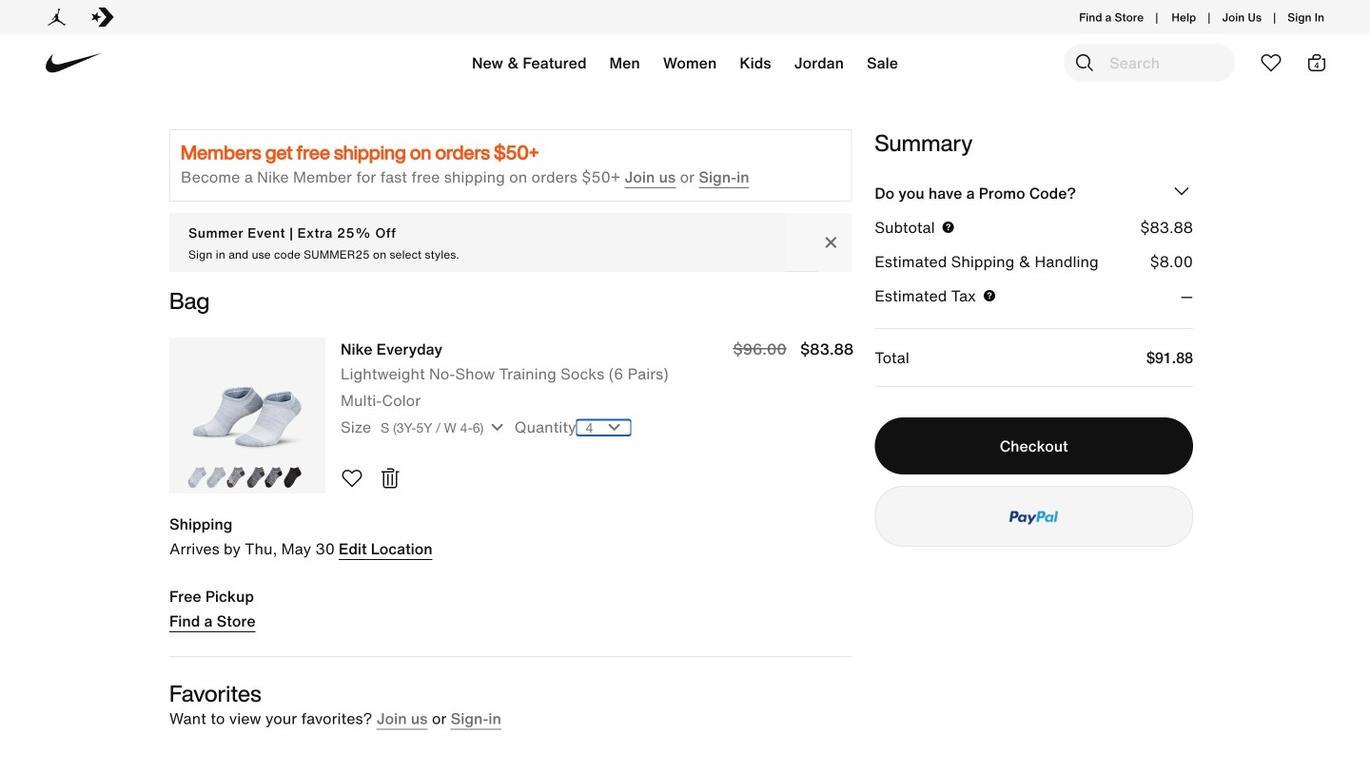 Task type: locate. For each thing, give the bounding box(es) containing it.
converse image
[[91, 6, 114, 29]]

Search Products text field
[[1064, 44, 1235, 82]]

jordan image
[[46, 6, 69, 29]]

menu bar
[[324, 38, 1047, 95]]



Task type: describe. For each thing, give the bounding box(es) containing it.
Enter a Promo Code text field
[[875, 222, 1099, 256]]

nike home page image
[[36, 26, 111, 101]]

move to favorites image
[[341, 467, 363, 490]]

open search modal image
[[1073, 51, 1096, 74]]

favorites image
[[1260, 51, 1283, 74]]

paypal image
[[1010, 512, 1058, 525]]

remove image
[[379, 467, 402, 490]]

nike everyday image
[[169, 338, 325, 494]]



Task type: vqa. For each thing, say whether or not it's contained in the screenshot.
Product
no



